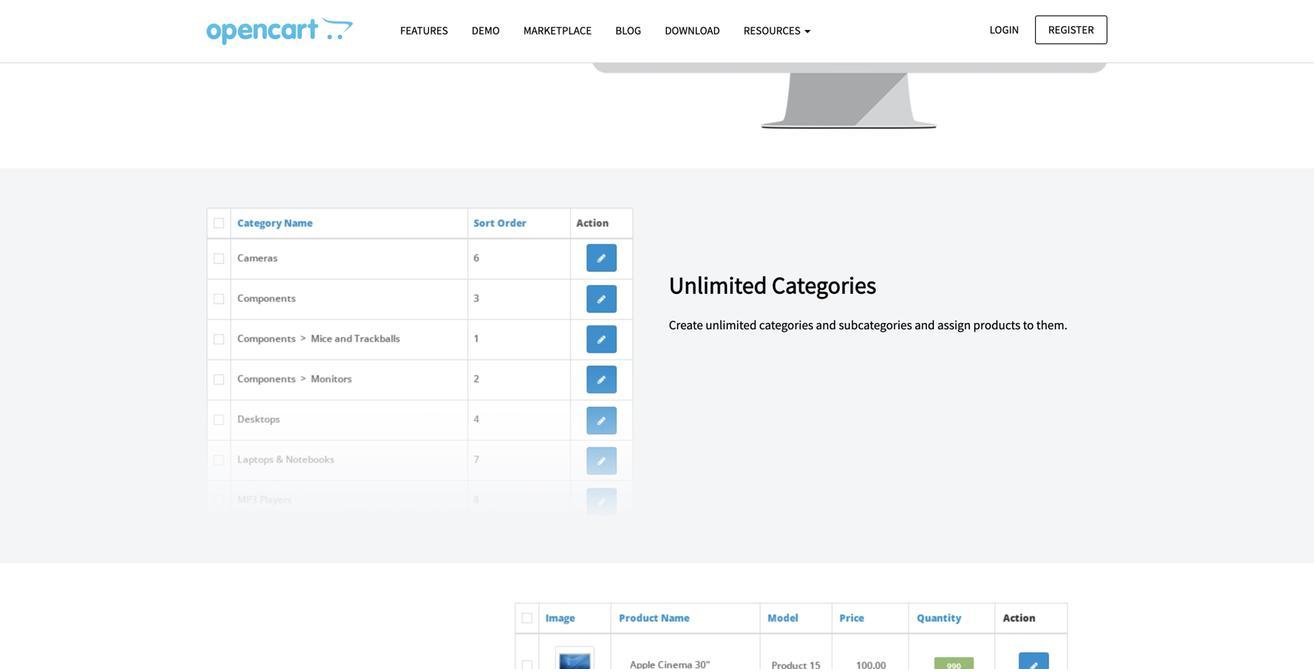Task type: vqa. For each thing, say whether or not it's contained in the screenshot.
bit
no



Task type: locate. For each thing, give the bounding box(es) containing it.
2 and from the left
[[915, 317, 936, 333]]

login link
[[977, 15, 1033, 44]]

and
[[816, 317, 837, 333], [915, 317, 936, 333]]

and left assign
[[915, 317, 936, 333]]

marketplace link
[[512, 17, 604, 44]]

register link
[[1036, 15, 1108, 44]]

download link
[[653, 17, 732, 44]]

unlimited categories
[[669, 270, 877, 300]]

and right categories
[[816, 317, 837, 333]]

unlimited
[[669, 270, 768, 300]]

create unlimited categories and subcategories and assign products to them.
[[669, 317, 1068, 333]]

demo
[[472, 23, 500, 38]]

0 horizontal spatial and
[[816, 317, 837, 333]]

1 and from the left
[[816, 317, 837, 333]]

resources
[[744, 23, 803, 38]]

categories
[[772, 270, 877, 300]]

1 horizontal spatial and
[[915, 317, 936, 333]]

products
[[974, 317, 1021, 333]]

unlimited
[[706, 317, 757, 333]]

opencart - features image
[[207, 17, 353, 45]]

subcategories
[[839, 317, 913, 333]]



Task type: describe. For each thing, give the bounding box(es) containing it.
resources link
[[732, 17, 823, 44]]

marketplace
[[524, 23, 592, 38]]

blog link
[[604, 17, 653, 44]]

free to download and use image
[[592, 0, 1108, 129]]

register
[[1049, 23, 1095, 37]]

blog
[[616, 23, 642, 38]]

features
[[400, 23, 448, 38]]

create
[[669, 317, 704, 333]]

download
[[665, 23, 720, 38]]

unlimited categories image
[[207, 208, 634, 524]]

them.
[[1037, 317, 1068, 333]]

login
[[990, 23, 1020, 37]]

categories
[[760, 317, 814, 333]]

demo link
[[460, 17, 512, 44]]

to
[[1024, 317, 1035, 333]]

unlimited products image
[[515, 603, 1069, 670]]

assign
[[938, 317, 971, 333]]

features link
[[389, 17, 460, 44]]



